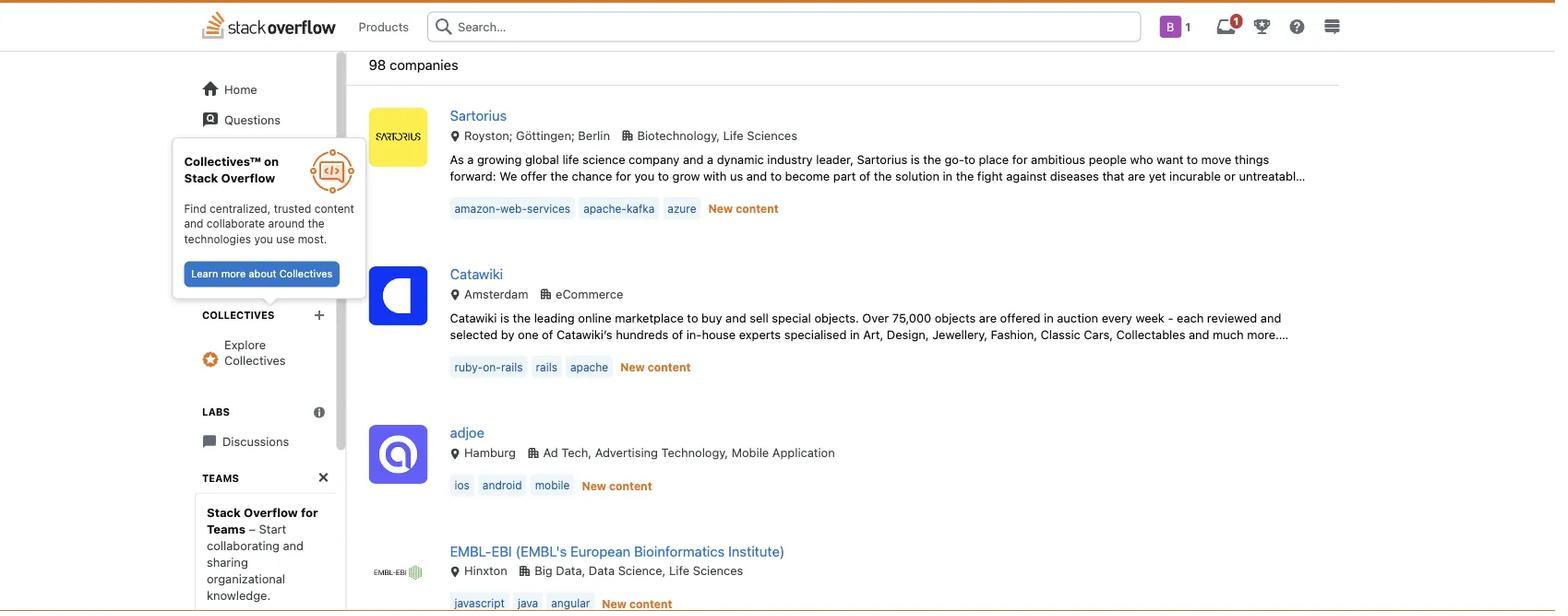 Task type: describe. For each thing, give the bounding box(es) containing it.
1 1 link from the left
[[1149, 3, 1208, 51]]

the inside find centralized, trusted content and collaborate around the technologies you use most.
[[308, 217, 325, 230]]

in up 'apache'
[[598, 344, 608, 358]]

for down grow
[[696, 185, 712, 199]]

and up grow
[[683, 152, 704, 166]]

to up incurable
[[1187, 152, 1198, 166]]

angular
[[551, 598, 590, 611]]

angular link
[[547, 593, 595, 612]]

discussions link
[[194, 427, 336, 457]]

questions link
[[194, 104, 336, 135]]

you inside as a growing global life science company and a dynamic industry leader, sartorius is the go-to place for ambitious people who want to move things forward: we offer the chance for you to grow with us and to become part of the solution in the fight against diseases that are yet incurable or untreatable. to enable new technological breakthroughs for life science research and the biophar...
[[634, 169, 655, 183]]

the down go-
[[956, 169, 974, 183]]

grow
[[672, 169, 700, 183]]

explore
[[224, 338, 265, 352]]

catawiki for catawiki is the leading online marketplace to buy and sell special objects. over 75,000 objects are offered in auction every week - each reviewed and selected by one of catawiki's hundreds of in-house experts specialised in art, design, jewellery, fashion, classic cars, collectables and much more. catawiki is headquartered in amsterdam with over 750 employees across the world.
[[450, 311, 497, 325]]

catawiki is the leading online marketplace to buy and sell special objects. over 75,000 objects are offered in auction every week - each reviewed and selected by one of catawiki's hundreds of in-house experts specialised in art, design, jewellery, fashion, classic cars, collectables and much more. catawiki is headquartered in amsterdam with over 750 employees across the world.
[[450, 311, 1281, 358]]

in inside as a growing global life science company and a dynamic industry leader, sartorius is the go-to place for ambitious people who want to move things forward: we offer the chance for you to grow with us and to become part of the solution in the fight against diseases that are yet incurable or untreatable. to enable new technological breakthroughs for life science research and the biophar...
[[943, 169, 953, 183]]

biotechnology, life sciences
[[634, 129, 797, 142]]

new content for azure
[[709, 203, 779, 216]]

catawiki link
[[450, 266, 503, 282]]

you inside find centralized, trusted content and collaborate around the technologies you use most.
[[254, 233, 273, 246]]

mobile
[[732, 446, 769, 460]]

0 vertical spatial life
[[563, 152, 579, 166]]

on
[[264, 154, 279, 168]]

incurable
[[1169, 169, 1221, 183]]

collectives™
[[184, 154, 261, 168]]

collectives inside 'link'
[[224, 354, 285, 367]]

companies link
[[194, 248, 336, 279]]

organizational
[[206, 572, 285, 586]]

android
[[483, 479, 522, 492]]

cars,
[[1084, 328, 1113, 342]]

1 rails from the left
[[501, 361, 523, 374]]

content for javascript
[[629, 598, 672, 611]]

reviewed
[[1207, 311, 1257, 325]]

collectives™ on stack overflow
[[184, 154, 279, 185]]

design,
[[887, 328, 929, 342]]

chance
[[572, 169, 612, 183]]

android link
[[478, 475, 527, 497]]

75,000
[[892, 311, 931, 325]]

every
[[1102, 311, 1132, 325]]

around
[[268, 217, 305, 230]]

we
[[500, 169, 517, 183]]

new for azure
[[709, 203, 733, 216]]

1 menu bar
[[1149, 3, 1350, 51]]

and right 'us'
[[746, 169, 767, 183]]

content for ruby-on-rails
[[648, 362, 691, 374]]

Search text field
[[427, 12, 1141, 42]]

ruby-on-rails
[[455, 361, 523, 374]]

royston;
[[464, 129, 513, 142]]

1 vertical spatial life
[[715, 185, 732, 199]]

ad tech, advertising technology, mobile application
[[540, 446, 835, 460]]

collectives™ on stack overflow menu
[[172, 138, 367, 304]]

1 for 2nd 1 link from right
[[1185, 20, 1191, 33]]

ebi
[[492, 544, 512, 560]]

mobile link
[[530, 475, 574, 497]]

1 horizontal spatial of
[[672, 328, 683, 342]]

and down part
[[833, 185, 854, 199]]

new content for mobile
[[582, 480, 652, 493]]

most.
[[298, 233, 327, 246]]

home
[[224, 82, 257, 96]]

hinxton
[[461, 565, 507, 578]]

teams inside stack overflow for teams
[[206, 523, 245, 536]]

java
[[518, 598, 538, 611]]

azure link
[[663, 197, 701, 220]]

breakthroughs
[[612, 185, 693, 199]]

Search all companies text field
[[369, 4, 755, 44]]

become
[[785, 169, 830, 183]]

sartorius inside as a growing global life science company and a dynamic industry leader, sartorius is the go-to place for ambitious people who want to move things forward: we offer the chance for you to grow with us and to become part of the solution in the fight against diseases that are yet incurable or untreatable. to enable new technological breakthroughs for life science research and the biophar...
[[857, 152, 908, 166]]

1 horizontal spatial life
[[723, 129, 744, 142]]

1 for second 1 link
[[1234, 15, 1239, 27]]

classic
[[1041, 328, 1081, 342]]

the left biophar...
[[857, 185, 875, 199]]

european
[[571, 544, 630, 560]]

collectives inside menu
[[279, 268, 333, 280]]

trusted
[[274, 202, 311, 215]]

ios link
[[450, 475, 474, 497]]

stack inside collectives™ on stack overflow
[[184, 171, 218, 185]]

2 rails from the left
[[536, 361, 557, 374]]

data
[[589, 565, 615, 578]]

98
[[369, 56, 386, 72]]

750
[[733, 344, 755, 358]]

people
[[1089, 152, 1127, 166]]

1 vertical spatial is
[[500, 311, 509, 325]]

java link
[[513, 593, 543, 612]]

find
[[184, 202, 206, 215]]

new content for apache
[[620, 362, 691, 374]]

in-
[[686, 328, 702, 342]]

leading
[[534, 311, 575, 325]]

art,
[[863, 328, 884, 342]]

with inside as a growing global life science company and a dynamic industry leader, sartorius is the go-to place for ambitious people who want to move things forward: we offer the chance for you to grow with us and to become part of the solution in the fight against diseases that are yet incurable or untreatable. to enable new technological breakthroughs for life science research and the biophar...
[[703, 169, 727, 183]]

embl-
[[450, 544, 492, 560]]

solution
[[895, 169, 940, 183]]

to
[[450, 185, 463, 199]]

the down art,
[[862, 344, 880, 358]]

across
[[821, 344, 858, 358]]

fight
[[977, 169, 1003, 183]]

to down industry
[[771, 169, 782, 183]]

with inside catawiki is the leading online marketplace to buy and sell special objects. over 75,000 objects are offered in auction every week - each reviewed and selected by one of catawiki's hundreds of in-house experts specialised in art, design, jewellery, fashion, classic cars, collectables and much more. catawiki is headquartered in amsterdam with over 750 employees across the world.
[[679, 344, 702, 358]]

science,
[[618, 565, 666, 578]]

98 companies
[[369, 56, 458, 72]]

content inside find centralized, trusted content and collaborate around the technologies you use most.
[[314, 202, 354, 215]]

to down company
[[658, 169, 669, 183]]

tech,
[[561, 446, 592, 460]]

– start collaborating and sharing organizational knowledge.
[[206, 523, 303, 602]]

are inside as a growing global life science company and a dynamic industry leader, sartorius is the go-to place for ambitious people who want to move things forward: we offer the chance for you to grow with us and to become part of the solution in the fight against diseases that are yet incurable or untreatable. to enable new technological breakthroughs for life science research and the biophar...
[[1128, 169, 1146, 183]]

2 1 link from the left
[[1208, 3, 1245, 51]]

technology,
[[661, 446, 728, 460]]

web-
[[500, 202, 527, 215]]

saves
[[224, 196, 257, 210]]

users link
[[194, 218, 336, 248]]

by
[[501, 328, 515, 342]]

part
[[833, 169, 856, 183]]

or
[[1224, 169, 1236, 183]]

in left art,
[[850, 328, 860, 342]]

home link
[[194, 74, 336, 104]]

tags link
[[194, 135, 336, 165]]

fashion,
[[991, 328, 1037, 342]]

employees
[[758, 344, 818, 358]]

overflow inside stack overflow for teams
[[243, 506, 297, 520]]

headquartered
[[513, 344, 595, 358]]

for right chance on the left of page
[[616, 169, 631, 183]]

search
[[1144, 15, 1188, 31]]

0 horizontal spatial of
[[542, 328, 553, 342]]

bob builder's user avatar image
[[1160, 16, 1182, 38]]

2 vertical spatial is
[[500, 344, 509, 358]]



Task type: locate. For each thing, give the bounding box(es) containing it.
move
[[1201, 152, 1232, 166]]

1 horizontal spatial rails
[[536, 361, 557, 374]]

0 vertical spatial is
[[911, 152, 920, 166]]

0 horizontal spatial 1
[[1185, 20, 1191, 33]]

content down 'us'
[[736, 203, 779, 216]]

2 a from the left
[[707, 152, 714, 166]]

life down 'us'
[[715, 185, 732, 199]]

collectives button
[[202, 308, 336, 322]]

1 vertical spatial science
[[735, 185, 778, 199]]

life up dynamic
[[723, 129, 744, 142]]

sciences up industry
[[747, 129, 797, 142]]

0 vertical spatial stack
[[184, 171, 218, 185]]

1 vertical spatial stack
[[206, 506, 240, 520]]

and down each
[[1189, 328, 1210, 342]]

you left use
[[254, 233, 273, 246]]

1 horizontal spatial sartorius
[[857, 152, 908, 166]]

start
[[259, 523, 286, 536]]

1 vertical spatial you
[[254, 233, 273, 246]]

and down find at the left
[[184, 217, 204, 230]]

rails down by at left
[[501, 361, 523, 374]]

help center and other resources image
[[1289, 18, 1306, 35]]

teams up collaborating
[[206, 523, 245, 536]]

collaborating
[[206, 539, 279, 553]]

science down 'us'
[[735, 185, 778, 199]]

2 vertical spatial catawiki
[[450, 344, 497, 358]]

1 left achievements icon on the top
[[1234, 15, 1239, 27]]

2 catawiki from the top
[[450, 311, 497, 325]]

0 horizontal spatial with
[[679, 344, 702, 358]]

amsterdam down catawiki link
[[461, 287, 528, 301]]

in up classic
[[1044, 311, 1054, 325]]

and up more.
[[1261, 311, 1281, 325]]

0 vertical spatial are
[[1128, 169, 1146, 183]]

science
[[582, 152, 625, 166], [735, 185, 778, 199]]

teams down discussions
[[202, 473, 238, 485]]

amazon-web-services
[[455, 202, 571, 215]]

labs
[[202, 406, 229, 418]]

0 horizontal spatial life
[[563, 152, 579, 166]]

as a growing global life science company and a dynamic industry leader, sartorius is the go-to place for ambitious people who want to move things forward: we offer the chance for you to grow with us and to become part of the solution in the fight against diseases that are yet incurable or untreatable. to enable new technological breakthroughs for life science research and the biophar...
[[450, 152, 1306, 199]]

users
[[224, 226, 256, 240]]

embl-ebi (embl's european bioinformatics institute)
[[450, 544, 785, 560]]

house
[[702, 328, 736, 342]]

new content down the advertising
[[582, 480, 652, 493]]

sartorius up solution
[[857, 152, 908, 166]]

to up in-
[[687, 311, 698, 325]]

1 horizontal spatial amsterdam
[[612, 344, 676, 358]]

royston; göttingen; berlin
[[461, 129, 610, 142]]

1 horizontal spatial with
[[703, 169, 727, 183]]

0 vertical spatial sciences
[[747, 129, 797, 142]]

overflow inside collectives™ on stack overflow
[[221, 171, 275, 185]]

are
[[1128, 169, 1146, 183], [979, 311, 997, 325]]

1 horizontal spatial are
[[1128, 169, 1146, 183]]

0 horizontal spatial a
[[467, 152, 474, 166]]

stack inside stack overflow for teams
[[206, 506, 240, 520]]

much
[[1213, 328, 1244, 342]]

berlin
[[578, 129, 610, 142]]

is inside as a growing global life science company and a dynamic industry leader, sartorius is the go-to place for ambitious people who want to move things forward: we offer the chance for you to grow with us and to become part of the solution in the fight against diseases that are yet incurable or untreatable. to enable new technological breakthroughs for life science research and the biophar...
[[911, 152, 920, 166]]

bioinformatics
[[634, 544, 725, 560]]

0 vertical spatial science
[[582, 152, 625, 166]]

you up breakthroughs
[[634, 169, 655, 183]]

göttingen;
[[516, 129, 575, 142]]

1 vertical spatial teams
[[206, 523, 245, 536]]

for down dismiss image
[[300, 506, 318, 520]]

sharing
[[206, 556, 248, 569]]

of up headquartered
[[542, 328, 553, 342]]

marketplace
[[615, 311, 684, 325]]

1 horizontal spatial a
[[707, 152, 714, 166]]

0 horizontal spatial life
[[669, 565, 690, 578]]

rails link
[[531, 356, 562, 379]]

are up fashion,
[[979, 311, 997, 325]]

collectives down explore
[[224, 354, 285, 367]]

content for amazon-web-services
[[736, 203, 779, 216]]

0 vertical spatial catawiki
[[450, 266, 503, 282]]

want
[[1157, 152, 1184, 166]]

2 horizontal spatial of
[[859, 169, 871, 183]]

1 vertical spatial life
[[669, 565, 690, 578]]

dismiss image
[[317, 472, 329, 484]]

auction
[[1057, 311, 1098, 325]]

0 vertical spatial with
[[703, 169, 727, 183]]

javascript
[[455, 598, 505, 611]]

sartorius link
[[450, 107, 507, 124]]

amsterdam
[[461, 287, 528, 301], [612, 344, 676, 358]]

the left go-
[[923, 152, 941, 166]]

the up technological
[[550, 169, 569, 183]]

0 horizontal spatial sciences
[[693, 565, 743, 578]]

go-
[[945, 152, 964, 166]]

institute)
[[728, 544, 785, 560]]

new for angular
[[602, 598, 627, 611]]

1 horizontal spatial life
[[715, 185, 732, 199]]

1 vertical spatial are
[[979, 311, 997, 325]]

new down hundreds
[[620, 362, 645, 374]]

1 vertical spatial sartorius
[[857, 152, 908, 166]]

with down in-
[[679, 344, 702, 358]]

0 vertical spatial you
[[634, 169, 655, 183]]

2 vertical spatial collectives
[[224, 354, 285, 367]]

collectives up explore
[[202, 309, 274, 321]]

1 vertical spatial sciences
[[693, 565, 743, 578]]

1 vertical spatial catawiki
[[450, 311, 497, 325]]

offered
[[1000, 311, 1041, 325]]

amazon-web-services link
[[450, 197, 575, 220]]

and inside find centralized, trusted content and collaborate around the technologies you use most.
[[184, 217, 204, 230]]

0 horizontal spatial you
[[254, 233, 273, 246]]

amsterdam inside catawiki is the leading online marketplace to buy and sell special objects. over 75,000 objects are offered in auction every week - each reviewed and selected by one of catawiki's hundreds of in-house experts specialised in art, design, jewellery, fashion, classic cars, collectables and much more. catawiki is headquartered in amsterdam with over 750 employees across the world.
[[612, 344, 676, 358]]

week
[[1136, 311, 1165, 325]]

life
[[563, 152, 579, 166], [715, 185, 732, 199]]

ad
[[543, 446, 558, 460]]

are down who
[[1128, 169, 1146, 183]]

None search field
[[420, 12, 1149, 42]]

use
[[276, 233, 295, 246]]

search button
[[1129, 4, 1204, 44]]

to inside catawiki is the leading online marketplace to buy and sell special objects. over 75,000 objects are offered in auction every week - each reviewed and selected by one of catawiki's hundreds of in-house experts specialised in art, design, jewellery, fashion, classic cars, collectables and much more. catawiki is headquartered in amsterdam with over 750 employees across the world.
[[687, 311, 698, 325]]

stack down the collectives™
[[184, 171, 218, 185]]

kafka
[[627, 202, 655, 215]]

new for mobile
[[582, 480, 606, 493]]

sartorius up royston;
[[450, 107, 507, 124]]

diseases
[[1050, 169, 1099, 183]]

teams
[[202, 473, 238, 485], [206, 523, 245, 536]]

0 vertical spatial collectives
[[279, 268, 333, 280]]

content down the advertising
[[609, 480, 652, 493]]

0 vertical spatial life
[[723, 129, 744, 142]]

and left sell
[[726, 311, 746, 325]]

new down 'us'
[[709, 203, 733, 216]]

companies
[[224, 257, 291, 270]]

sciences down institute)
[[693, 565, 743, 578]]

new down 'data'
[[602, 598, 627, 611]]

0 horizontal spatial are
[[979, 311, 997, 325]]

apache-
[[583, 202, 627, 215]]

0 vertical spatial overflow
[[221, 171, 275, 185]]

1 horizontal spatial science
[[735, 185, 778, 199]]

0 vertical spatial amsterdam
[[461, 287, 528, 301]]

biotechnology,
[[637, 129, 720, 142]]

for inside stack overflow for teams
[[300, 506, 318, 520]]

0 horizontal spatial amsterdam
[[461, 287, 528, 301]]

is down by at left
[[500, 344, 509, 358]]

is up solution
[[911, 152, 920, 166]]

Search company by location text field
[[759, 4, 1125, 44]]

leader,
[[816, 152, 854, 166]]

the up biophar...
[[874, 169, 892, 183]]

objects
[[935, 311, 976, 325]]

3 catawiki from the top
[[450, 344, 497, 358]]

amsterdam down hundreds
[[612, 344, 676, 358]]

catawiki for catawiki
[[450, 266, 503, 282]]

1 a from the left
[[467, 152, 474, 166]]

–
[[248, 523, 255, 536]]

1 right 'bob builder's user avatar'
[[1185, 20, 1191, 33]]

site switcher image
[[1324, 18, 1341, 35]]

achievements image
[[1254, 18, 1271, 35]]

1 vertical spatial with
[[679, 344, 702, 358]]

with left 'us'
[[703, 169, 727, 183]]

of left in-
[[672, 328, 683, 342]]

the up one
[[513, 311, 531, 325]]

new content for angular
[[602, 598, 672, 611]]

new content down hundreds
[[620, 362, 691, 374]]

content down in-
[[648, 362, 691, 374]]

hamburg
[[461, 446, 516, 460]]

ecommerce
[[552, 287, 623, 301]]

overflow
[[221, 171, 275, 185], [243, 506, 297, 520]]

global
[[525, 152, 559, 166]]

rails down headquartered
[[536, 361, 557, 374]]

objects.
[[814, 311, 859, 325]]

1 vertical spatial amsterdam
[[612, 344, 676, 358]]

place
[[979, 152, 1009, 166]]

-
[[1168, 311, 1174, 325]]

collectives inside dropdown button
[[202, 309, 274, 321]]

1 catawiki from the top
[[450, 266, 503, 282]]

science up chance on the left of page
[[582, 152, 625, 166]]

stack up collaborating
[[206, 506, 240, 520]]

company
[[629, 152, 680, 166]]

us
[[730, 169, 743, 183]]

0 vertical spatial sartorius
[[450, 107, 507, 124]]

overflow up saves
[[221, 171, 275, 185]]

big data, data science, life sciences
[[531, 565, 743, 578]]

special
[[772, 311, 811, 325]]

new down tech,
[[582, 480, 606, 493]]

1
[[1234, 15, 1239, 27], [1185, 20, 1191, 33]]

and inside – start collaborating and sharing organizational knowledge.
[[282, 539, 303, 553]]

new
[[507, 185, 530, 199]]

discussions
[[222, 435, 289, 449]]

1 horizontal spatial you
[[634, 169, 655, 183]]

the up most. at the top of page
[[308, 217, 325, 230]]

collectives down most. at the top of page
[[279, 268, 333, 280]]

1 horizontal spatial sciences
[[747, 129, 797, 142]]

to left place
[[964, 152, 975, 166]]

life down bioinformatics on the bottom of the page
[[669, 565, 690, 578]]

a
[[467, 152, 474, 166], [707, 152, 714, 166]]

azure
[[668, 202, 697, 215]]

collectives
[[279, 268, 333, 280], [202, 309, 274, 321], [224, 354, 285, 367]]

are inside catawiki is the leading online marketplace to buy and sell special objects. over 75,000 objects are offered in auction every week - each reviewed and selected by one of catawiki's hundreds of in-house experts specialised in art, design, jewellery, fashion, classic cars, collectables and much more. catawiki is headquartered in amsterdam with over 750 employees across the world.
[[979, 311, 997, 325]]

growing
[[477, 152, 522, 166]]

centralized,
[[210, 202, 271, 215]]

apache
[[570, 361, 608, 374]]

0 horizontal spatial rails
[[501, 361, 523, 374]]

0 horizontal spatial science
[[582, 152, 625, 166]]

amazon-
[[455, 202, 500, 215]]

against
[[1006, 169, 1047, 183]]

stack
[[184, 171, 218, 185], [206, 506, 240, 520]]

content for ios
[[609, 480, 652, 493]]

a right the as
[[467, 152, 474, 166]]

content down science,
[[629, 598, 672, 611]]

of inside as a growing global life science company and a dynamic industry leader, sartorius is the go-to place for ambitious people who want to move things forward: we offer the chance for you to grow with us and to become part of the solution in the fight against diseases that are yet incurable or untreatable. to enable new technological breakthroughs for life science research and the biophar...
[[859, 169, 871, 183]]

in down go-
[[943, 169, 953, 183]]

content up most. at the top of page
[[314, 202, 354, 215]]

selected
[[450, 328, 498, 342]]

life
[[723, 129, 744, 142], [669, 565, 690, 578]]

more.
[[1247, 328, 1279, 342]]

services
[[527, 202, 571, 215]]

for up against
[[1012, 152, 1028, 166]]

0 horizontal spatial sartorius
[[450, 107, 507, 124]]

dynamic
[[717, 152, 764, 166]]

overflow up start
[[243, 506, 297, 520]]

yet
[[1149, 169, 1166, 183]]

is up by at left
[[500, 311, 509, 325]]

new content down the big data, data science, life sciences
[[602, 598, 672, 611]]

and down start
[[282, 539, 303, 553]]

life up chance on the left of page
[[563, 152, 579, 166]]

data,
[[556, 565, 585, 578]]

a down biotechnology, life sciences at the top of page
[[707, 152, 714, 166]]

and
[[683, 152, 704, 166], [746, 169, 767, 183], [833, 185, 854, 199], [184, 217, 204, 230], [726, 311, 746, 325], [1261, 311, 1281, 325], [1189, 328, 1210, 342], [282, 539, 303, 553]]

0 vertical spatial teams
[[202, 473, 238, 485]]

companies
[[390, 56, 458, 72]]

1 vertical spatial overflow
[[243, 506, 297, 520]]

apache link
[[566, 356, 613, 379]]

things
[[1235, 152, 1269, 166]]

new content down 'us'
[[709, 203, 779, 216]]

of right part
[[859, 169, 871, 183]]

1 horizontal spatial 1
[[1234, 15, 1239, 27]]

online
[[578, 311, 612, 325]]

1 vertical spatial collectives
[[202, 309, 274, 321]]

new for apache
[[620, 362, 645, 374]]



Task type: vqa. For each thing, say whether or not it's contained in the screenshot.
Find
yes



